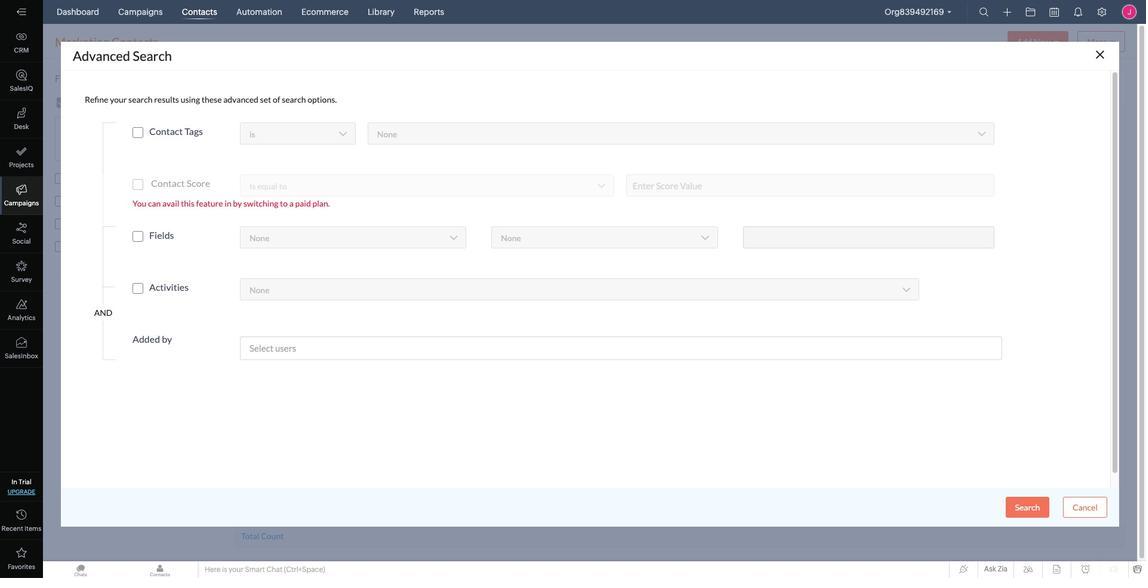 Task type: vqa. For each thing, say whether or not it's contained in the screenshot.
the Marketplace image
no



Task type: describe. For each thing, give the bounding box(es) containing it.
dashboard
[[57, 7, 99, 17]]

desk
[[14, 123, 29, 130]]

chats image
[[43, 561, 118, 578]]

salesiq
[[10, 85, 33, 92]]

social link
[[0, 215, 43, 253]]

projects link
[[0, 139, 43, 177]]

quick actions image
[[1004, 8, 1012, 17]]

salesinbox link
[[0, 330, 43, 368]]

automation link
[[232, 0, 287, 24]]

crm link
[[0, 24, 43, 62]]

library
[[368, 7, 395, 17]]

in trial upgrade
[[8, 478, 35, 495]]

0 horizontal spatial campaigns
[[4, 199, 39, 207]]

0 vertical spatial campaigns link
[[114, 0, 168, 24]]

0 horizontal spatial campaigns link
[[0, 177, 43, 215]]

crm
[[14, 47, 29, 54]]

folder image
[[1026, 7, 1036, 17]]

survey
[[11, 276, 32, 283]]

recent
[[2, 525, 23, 532]]

desk link
[[0, 100, 43, 139]]

ask zia
[[985, 565, 1008, 573]]

library link
[[363, 0, 400, 24]]

your
[[229, 566, 244, 574]]

calendar image
[[1050, 7, 1059, 17]]

is
[[222, 566, 227, 574]]

analytics
[[8, 314, 35, 321]]



Task type: locate. For each thing, give the bounding box(es) containing it.
campaigns left contacts link
[[118, 7, 163, 17]]

here is your smart chat (ctrl+space)
[[205, 566, 325, 574]]

projects
[[9, 161, 34, 168]]

salesiq link
[[0, 62, 43, 100]]

survey link
[[0, 253, 43, 291]]

salesinbox
[[5, 352, 38, 360]]

1 vertical spatial campaigns link
[[0, 177, 43, 215]]

campaigns up social 'link'
[[4, 199, 39, 207]]

0 vertical spatial campaigns
[[118, 7, 163, 17]]

chat
[[267, 566, 283, 574]]

smart
[[245, 566, 265, 574]]

social
[[12, 238, 31, 245]]

contacts image
[[122, 561, 198, 578]]

trial
[[19, 478, 31, 486]]

campaigns link
[[114, 0, 168, 24], [0, 177, 43, 215]]

campaigns link left contacts link
[[114, 0, 168, 24]]

items
[[24, 525, 41, 532]]

org839492169
[[885, 7, 945, 17]]

campaigns link down projects
[[0, 177, 43, 215]]

reports
[[414, 7, 444, 17]]

ecommerce
[[302, 7, 349, 17]]

in
[[12, 478, 17, 486]]

dashboard link
[[52, 0, 104, 24]]

analytics link
[[0, 291, 43, 330]]

notifications image
[[1074, 7, 1083, 17]]

reports link
[[409, 0, 449, 24]]

search image
[[980, 7, 989, 17]]

contacts
[[182, 7, 217, 17]]

campaigns
[[118, 7, 163, 17], [4, 199, 39, 207]]

(ctrl+space)
[[284, 566, 325, 574]]

contacts link
[[177, 0, 222, 24]]

recent items
[[2, 525, 41, 532]]

1 horizontal spatial campaigns
[[118, 7, 163, 17]]

here
[[205, 566, 221, 574]]

upgrade
[[8, 489, 35, 495]]

automation
[[236, 7, 283, 17]]

configure settings image
[[1098, 7, 1107, 17]]

1 horizontal spatial campaigns link
[[114, 0, 168, 24]]

zia
[[998, 565, 1008, 573]]

favorites
[[8, 563, 35, 570]]

ask
[[985, 565, 997, 573]]

1 vertical spatial campaigns
[[4, 199, 39, 207]]

ecommerce link
[[297, 0, 354, 24]]



